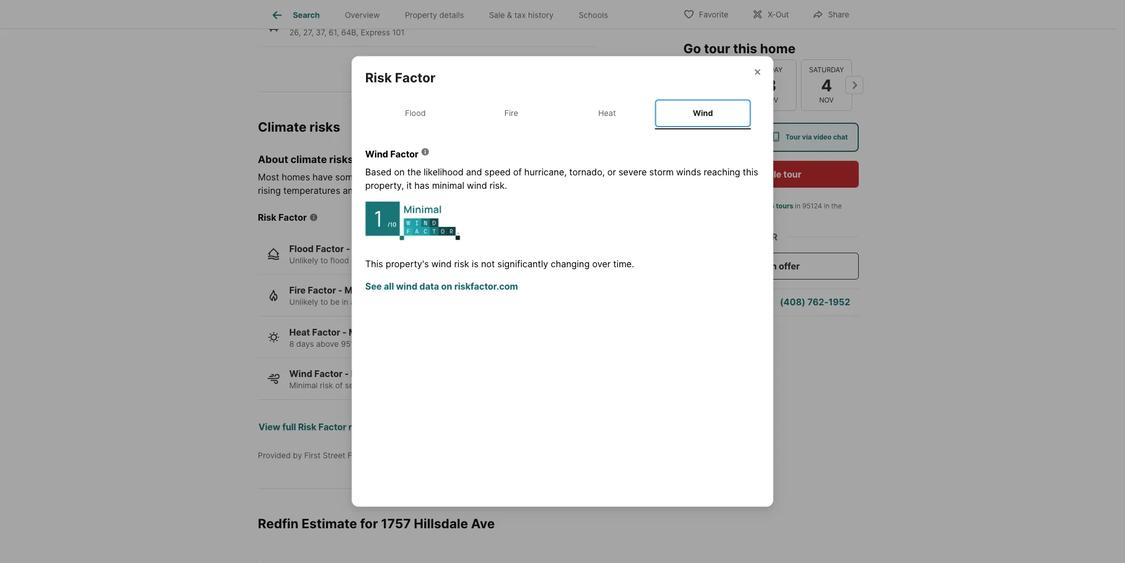 Task type: describe. For each thing, give the bounding box(es) containing it.
view full risk factor report
[[259, 422, 376, 433]]

hillsdale
[[414, 517, 468, 532]]

next inside wind factor - minimal minimal risk of severe winds over next 30 years
[[415, 381, 431, 391]]

nov for 4
[[820, 96, 834, 104]]

tour for go
[[704, 40, 731, 56]]

view full risk factor report button
[[258, 414, 376, 441]]

762-
[[808, 297, 829, 308]]

wind for wind
[[693, 109, 713, 118]]

sea
[[361, 185, 376, 196]]

0 horizontal spatial days
[[296, 340, 314, 349]]

years inside wind factor - minimal minimal risk of severe winds over next 30 years
[[445, 381, 465, 391]]

this
[[365, 259, 383, 270]]

transit 26, 27, 37, 61, 64b, express 101
[[290, 15, 405, 37]]

0 horizontal spatial climate
[[291, 154, 327, 166]]

flood
[[330, 256, 349, 266]]

be inside the 'fire factor - minimal unlikely to be in a wildfire in next 30 years'
[[330, 298, 340, 307]]

riskfactor.com
[[455, 281, 518, 292]]

go
[[684, 40, 702, 56]]

start an offer button
[[684, 253, 859, 280]]

severe inside wind factor - minimal minimal risk of severe winds over next 30 years
[[345, 381, 370, 391]]

nov inside nov button
[[709, 96, 723, 104]]

favorite
[[699, 10, 729, 19]]

30 inside wind factor - minimal minimal risk of severe winds over next 30 years
[[433, 381, 443, 391]]

time.
[[614, 259, 635, 270]]

schools tab
[[566, 2, 621, 29]]

1 vertical spatial on
[[441, 281, 453, 292]]

risk inside wind factor - minimal minimal risk of severe winds over next 30 years
[[320, 381, 333, 391]]

disasters,
[[422, 172, 463, 183]]

wind for on
[[396, 281, 418, 292]]

favorite button
[[674, 3, 738, 26]]

may
[[484, 172, 501, 183]]

1 vertical spatial risks
[[329, 154, 354, 166]]

0 horizontal spatial by
[[293, 452, 302, 461]]

likelihood
[[424, 167, 464, 178]]

wind factor score logo image
[[365, 192, 461, 241]]

offer
[[779, 261, 800, 272]]

street
[[323, 452, 346, 461]]

heat for heat
[[599, 109, 616, 118]]

minimal for fire factor - minimal
[[345, 286, 379, 296]]

(408) 762-1952 link
[[780, 297, 851, 308]]

a
[[351, 298, 355, 307]]

heat tab
[[560, 100, 655, 127]]

provided by first street foundation
[[258, 452, 389, 461]]

winds inside wind factor - minimal minimal risk of severe winds over next 30 years
[[372, 381, 394, 391]]

list box containing tour in person
[[684, 123, 859, 152]]

factor up natural
[[391, 149, 419, 160]]

saturday
[[810, 66, 845, 74]]

schedule tour
[[741, 169, 802, 180]]

home
[[761, 40, 796, 56]]

tour for tour in person
[[707, 133, 721, 141]]

based
[[365, 167, 392, 178]]

0 horizontal spatial risk factor
[[258, 212, 307, 223]]

wind inside based on the likelihood and speed of hurricane, tornado, or severe storm winds reaching this property, it has minimal wind risk.
[[467, 180, 487, 191]]

of inside most homes have some risk of natural disasters, and may be impacted by climate change due to rising temperatures and sea levels.
[[379, 172, 387, 183]]

minimal for wind factor - minimal
[[351, 369, 386, 380]]

the inside in the last 30 days
[[832, 202, 842, 210]]

wind factor
[[365, 149, 419, 160]]

flood for flood
[[405, 109, 426, 118]]

due
[[639, 172, 655, 183]]

3
[[766, 75, 777, 95]]

last
[[710, 212, 721, 220]]

Nov button
[[691, 59, 742, 111]]

property details tab
[[393, 2, 477, 29]]

95°
[[341, 340, 354, 349]]

minimal down 8
[[289, 381, 318, 391]]

factor inside heat factor - moderate 8 days above 95° expected this year, 16 days in 30 years
[[312, 327, 341, 338]]

75 tours in 95124
[[767, 202, 823, 210]]

the inside based on the likelihood and speed of hurricane, tornado, or severe storm winds reaching this property, it has minimal wind risk.
[[407, 167, 421, 178]]

8
[[289, 340, 294, 349]]

history
[[528, 10, 554, 20]]

is
[[472, 259, 479, 270]]

saturday 4 nov
[[810, 66, 845, 104]]

express
[[361, 28, 390, 37]]

next image
[[846, 76, 864, 94]]

flood for flood factor - minimal unlikely to flood in next 30 years
[[289, 244, 314, 255]]

change
[[605, 172, 637, 183]]

expected
[[357, 340, 391, 349]]

share
[[829, 10, 850, 19]]

risk factor element
[[365, 56, 449, 86]]

fire for fire factor - minimal unlikely to be in a wildfire in next 30 years
[[289, 286, 306, 296]]

on inside based on the likelihood and speed of hurricane, tornado, or severe storm winds reaching this property, it has minimal wind risk.
[[394, 167, 405, 178]]

tours
[[776, 202, 794, 210]]

homes
[[282, 172, 310, 183]]

0 vertical spatial this
[[734, 40, 758, 56]]

- for fire
[[338, 286, 343, 296]]

provided
[[258, 452, 291, 461]]

(408) 762-1952
[[780, 297, 851, 308]]

27,
[[303, 28, 314, 37]]

via
[[803, 133, 812, 141]]

in inside in the last 30 days
[[824, 202, 830, 210]]

impacted
[[517, 172, 557, 183]]

wind for wind factor - minimal minimal risk of severe winds over next 30 years
[[289, 369, 312, 380]]

64b,
[[341, 28, 359, 37]]

tour via video chat option
[[763, 123, 859, 152]]

fire for fire
[[505, 109, 518, 118]]

wind tab
[[655, 100, 751, 127]]

x-
[[768, 10, 776, 19]]

days inside in the last 30 days
[[733, 212, 748, 220]]

start
[[743, 261, 765, 272]]

this property's wind risk is not significantly changing over time.
[[365, 259, 635, 270]]

years inside the 'fire factor - minimal unlikely to be in a wildfire in next 30 years'
[[426, 298, 446, 307]]

about climate risks
[[258, 154, 354, 166]]

factor inside flood factor - minimal unlikely to flood in next 30 years
[[316, 244, 344, 255]]

has
[[415, 180, 430, 191]]

over inside 'risk factor' dialog
[[593, 259, 611, 270]]

fire tab
[[464, 100, 560, 127]]

schedule
[[741, 169, 782, 180]]

factor up flood tab
[[395, 70, 436, 86]]

it
[[407, 180, 412, 191]]

rising
[[258, 185, 281, 196]]

speed
[[485, 167, 511, 178]]

of for minimal
[[335, 381, 343, 391]]

- for wind
[[345, 369, 349, 380]]

factor inside wind factor - minimal minimal risk of severe winds over next 30 years
[[315, 369, 343, 380]]

sale & tax history tab
[[477, 2, 566, 29]]

see all wind data on riskfactor.com link
[[365, 281, 518, 292]]

natural
[[390, 172, 419, 183]]

changing
[[551, 259, 590, 270]]

tab list inside 'risk factor' dialog
[[365, 97, 760, 130]]

property's
[[386, 259, 429, 270]]

schedule tour button
[[684, 161, 859, 188]]

significantly
[[498, 259, 549, 270]]

out
[[776, 10, 789, 19]]

search
[[293, 10, 320, 20]]

wind for wind factor
[[365, 149, 388, 160]]

search link
[[271, 8, 320, 22]]

ave
[[471, 517, 495, 532]]

start an offer
[[743, 261, 800, 272]]

foundation
[[348, 452, 389, 461]]

- for flood
[[346, 244, 350, 255]]

about
[[258, 154, 288, 166]]

this inside heat factor - moderate 8 days above 95° expected this year, 16 days in 30 years
[[394, 340, 407, 349]]



Task type: locate. For each thing, give the bounding box(es) containing it.
this left home
[[734, 40, 758, 56]]

0 horizontal spatial fire
[[289, 286, 306, 296]]

1 vertical spatial by
[[293, 452, 302, 461]]

30 down the data
[[414, 298, 424, 307]]

property,
[[365, 180, 404, 191]]

wind for is
[[432, 259, 452, 270]]

to left a
[[321, 298, 328, 307]]

first
[[304, 452, 321, 461]]

1 vertical spatial risk
[[454, 259, 469, 270]]

1757
[[381, 517, 411, 532]]

flood inside tab
[[405, 109, 426, 118]]

- inside flood factor - minimal unlikely to flood in next 30 years
[[346, 244, 350, 255]]

next down "year,"
[[415, 381, 431, 391]]

risk inside dialog
[[454, 259, 469, 270]]

2 vertical spatial wind
[[289, 369, 312, 380]]

30 inside heat factor - moderate 8 days above 95° expected this year, 16 days in 30 years
[[469, 340, 478, 349]]

see
[[365, 281, 382, 292]]

by inside most homes have some risk of natural disasters, and may be impacted by climate change due to rising temperatures and sea levels.
[[559, 172, 570, 183]]

unlikely inside the 'fire factor - minimal unlikely to be in a wildfire in next 30 years'
[[289, 298, 318, 307]]

1 vertical spatial flood
[[289, 244, 314, 255]]

factor down temperatures
[[279, 212, 307, 223]]

0 vertical spatial by
[[559, 172, 570, 183]]

heat inside tab
[[599, 109, 616, 118]]

61,
[[329, 28, 339, 37]]

1 vertical spatial severe
[[345, 381, 370, 391]]

storm
[[650, 167, 674, 178]]

0 vertical spatial be
[[504, 172, 515, 183]]

101
[[392, 28, 405, 37]]

0 horizontal spatial be
[[330, 298, 340, 307]]

in inside heat factor - moderate 8 days above 95° expected this year, 16 days in 30 years
[[460, 340, 466, 349]]

1 horizontal spatial heat
[[599, 109, 616, 118]]

- inside heat factor - moderate 8 days above 95° expected this year, 16 days in 30 years
[[343, 327, 347, 338]]

tax
[[515, 10, 526, 20]]

in inside flood factor - minimal unlikely to flood in next 30 years
[[352, 256, 358, 266]]

an
[[767, 261, 777, 272]]

over down "year,"
[[396, 381, 412, 391]]

flood factor - minimal unlikely to flood in next 30 years
[[289, 244, 411, 266]]

wind up tour in person on the top right of the page
[[693, 109, 713, 118]]

2 horizontal spatial next
[[415, 381, 431, 391]]

based on the likelihood and speed of hurricane, tornado, or severe storm winds reaching this property, it has minimal wind risk.
[[365, 167, 759, 191]]

days right 16
[[440, 340, 458, 349]]

on down wind factor
[[394, 167, 405, 178]]

1 horizontal spatial over
[[593, 259, 611, 270]]

minimal up wildfire
[[345, 286, 379, 296]]

risk factor dialog
[[352, 56, 774, 507]]

years inside flood factor - minimal unlikely to flood in next 30 years
[[391, 256, 411, 266]]

chat
[[834, 133, 848, 141]]

0 vertical spatial over
[[593, 259, 611, 270]]

0 vertical spatial on
[[394, 167, 405, 178]]

30 inside flood factor - minimal unlikely to flood in next 30 years
[[379, 256, 388, 266]]

the up it
[[407, 167, 421, 178]]

0 vertical spatial wind
[[693, 109, 713, 118]]

2 horizontal spatial nov
[[820, 96, 834, 104]]

winds right storm
[[677, 167, 702, 178]]

to right due
[[658, 172, 666, 183]]

1 nov from the left
[[709, 96, 723, 104]]

tour
[[707, 133, 721, 141], [786, 133, 801, 141]]

nov down 4
[[820, 96, 834, 104]]

winds inside based on the likelihood and speed of hurricane, tornado, or severe storm winds reaching this property, it has minimal wind risk.
[[677, 167, 702, 178]]

days right 8
[[296, 340, 314, 349]]

1 vertical spatial unlikely
[[289, 298, 318, 307]]

next right wildfire
[[395, 298, 411, 307]]

unlikely inside flood factor - minimal unlikely to flood in next 30 years
[[289, 256, 318, 266]]

0 vertical spatial tour
[[704, 40, 731, 56]]

nov up tour in person on the top right of the page
[[709, 96, 723, 104]]

to left flood
[[321, 256, 328, 266]]

2 vertical spatial risk
[[320, 381, 333, 391]]

risks up about climate risks
[[310, 119, 340, 135]]

-
[[346, 244, 350, 255], [338, 286, 343, 296], [343, 327, 347, 338], [345, 369, 349, 380]]

- up 95° at the left bottom
[[343, 327, 347, 338]]

2 horizontal spatial wind
[[467, 180, 487, 191]]

1 horizontal spatial risk factor
[[365, 70, 436, 86]]

1 vertical spatial risk
[[258, 212, 277, 223]]

2 horizontal spatial wind
[[693, 109, 713, 118]]

- down 95° at the left bottom
[[345, 369, 349, 380]]

1 tour from the left
[[707, 133, 721, 141]]

estimate
[[302, 517, 357, 532]]

2 vertical spatial wind
[[396, 281, 418, 292]]

tour down wind tab
[[707, 133, 721, 141]]

risk factor inside dialog
[[365, 70, 436, 86]]

1 horizontal spatial days
[[440, 340, 458, 349]]

risks up some
[[329, 154, 354, 166]]

in right flood
[[352, 256, 358, 266]]

go tour this home
[[684, 40, 796, 56]]

2 vertical spatial next
[[415, 381, 431, 391]]

climate left or at the top of page
[[572, 172, 603, 183]]

95124
[[803, 202, 823, 210]]

0 vertical spatial risk factor
[[365, 70, 436, 86]]

data
[[420, 281, 439, 292]]

16
[[429, 340, 438, 349]]

friday
[[760, 66, 783, 74]]

or
[[608, 167, 616, 178]]

1 vertical spatial to
[[321, 256, 328, 266]]

person
[[730, 133, 752, 141]]

wind inside wind factor - minimal minimal risk of severe winds over next 30 years
[[289, 369, 312, 380]]

0 horizontal spatial risk
[[258, 212, 277, 223]]

this right reaching
[[743, 167, 759, 178]]

in down all at the left of the page
[[387, 298, 393, 307]]

factor up flood
[[316, 244, 344, 255]]

0 horizontal spatial tour
[[707, 133, 721, 141]]

years
[[391, 256, 411, 266], [426, 298, 446, 307], [481, 340, 501, 349], [445, 381, 465, 391]]

30 right last
[[723, 212, 731, 220]]

tour for schedule
[[784, 169, 802, 180]]

2 horizontal spatial risk
[[454, 259, 469, 270]]

1 vertical spatial fire
[[289, 286, 306, 296]]

75
[[767, 202, 775, 210]]

wildfire
[[357, 298, 384, 307]]

minimal inside flood factor - minimal unlikely to flood in next 30 years
[[353, 244, 387, 255]]

in right 95124
[[824, 202, 830, 210]]

tab list
[[258, 0, 630, 29], [365, 97, 760, 130]]

heat inside heat factor - moderate 8 days above 95° expected this year, 16 days in 30 years
[[289, 327, 310, 338]]

flood
[[405, 109, 426, 118], [289, 244, 314, 255]]

wind inside wind tab
[[693, 109, 713, 118]]

1 horizontal spatial risk
[[298, 422, 317, 433]]

wind factor - minimal minimal risk of severe winds over next 30 years
[[289, 369, 465, 391]]

1 horizontal spatial flood
[[405, 109, 426, 118]]

risk down the rising
[[258, 212, 277, 223]]

factor down flood
[[308, 286, 336, 296]]

1 horizontal spatial tour
[[786, 133, 801, 141]]

risk.
[[490, 180, 507, 191]]

over inside wind factor - minimal minimal risk of severe winds over next 30 years
[[396, 381, 412, 391]]

0 horizontal spatial wind
[[396, 281, 418, 292]]

be right the may
[[504, 172, 515, 183]]

risk inside view full risk factor report button
[[298, 422, 317, 433]]

share button
[[803, 3, 859, 26]]

to for fire factor - minimal
[[321, 298, 328, 307]]

heat
[[599, 109, 616, 118], [289, 327, 310, 338]]

reaching
[[704, 167, 741, 178]]

factor inside the 'fire factor - minimal unlikely to be in a wildfire in next 30 years'
[[308, 286, 336, 296]]

on
[[394, 167, 405, 178], [441, 281, 453, 292]]

unlikely for flood
[[289, 256, 318, 266]]

unlikely up 8
[[289, 298, 318, 307]]

next inside the 'fire factor - minimal unlikely to be in a wildfire in next 30 years'
[[395, 298, 411, 307]]

0 horizontal spatial heat
[[289, 327, 310, 338]]

x-out button
[[743, 3, 799, 26]]

in right tours
[[795, 202, 801, 210]]

most homes have some risk of natural disasters, and may be impacted by climate change due to rising temperatures and sea levels.
[[258, 172, 666, 196]]

0 horizontal spatial nov
[[709, 96, 723, 104]]

0 vertical spatial wind
[[467, 180, 487, 191]]

0 vertical spatial next
[[360, 256, 376, 266]]

property details
[[405, 10, 464, 20]]

0 horizontal spatial the
[[407, 167, 421, 178]]

by left first on the bottom
[[293, 452, 302, 461]]

1 vertical spatial over
[[396, 381, 412, 391]]

37,
[[316, 28, 327, 37]]

of inside based on the likelihood and speed of hurricane, tornado, or severe storm winds reaching this property, it has minimal wind risk.
[[514, 167, 522, 178]]

- inside wind factor - minimal minimal risk of severe winds over next 30 years
[[345, 369, 349, 380]]

minimal for flood factor - minimal
[[353, 244, 387, 255]]

0 vertical spatial risk
[[361, 172, 376, 183]]

some
[[335, 172, 359, 183]]

1 horizontal spatial be
[[504, 172, 515, 183]]

&
[[507, 10, 512, 20]]

property
[[405, 10, 437, 20]]

0 vertical spatial to
[[658, 172, 666, 183]]

in left a
[[342, 298, 349, 307]]

flood inside flood factor - minimal unlikely to flood in next 30 years
[[289, 244, 314, 255]]

risk
[[361, 172, 376, 183], [454, 259, 469, 270], [320, 381, 333, 391]]

wind
[[693, 109, 713, 118], [365, 149, 388, 160], [289, 369, 312, 380]]

risk inside risk factor element
[[365, 70, 392, 86]]

1 horizontal spatial next
[[395, 298, 411, 307]]

factor up above on the bottom left of page
[[312, 327, 341, 338]]

be inside most homes have some risk of natural disasters, and may be impacted by climate change due to rising temperatures and sea levels.
[[504, 172, 515, 183]]

days right last
[[733, 212, 748, 220]]

30 right 16
[[469, 340, 478, 349]]

0 horizontal spatial wind
[[289, 369, 312, 380]]

heat for heat factor - moderate 8 days above 95° expected this year, 16 days in 30 years
[[289, 327, 310, 338]]

2 horizontal spatial of
[[514, 167, 522, 178]]

2 vertical spatial risk
[[298, 422, 317, 433]]

tab list containing flood
[[365, 97, 760, 130]]

1 vertical spatial climate
[[572, 172, 603, 183]]

2 tour from the left
[[786, 133, 801, 141]]

of inside wind factor - minimal minimal risk of severe winds over next 30 years
[[335, 381, 343, 391]]

1 vertical spatial winds
[[372, 381, 394, 391]]

of for likelihood
[[514, 167, 522, 178]]

and inside based on the likelihood and speed of hurricane, tornado, or severe storm winds reaching this property, it has minimal wind risk.
[[466, 167, 482, 178]]

this left "year,"
[[394, 340, 407, 349]]

risk left is
[[454, 259, 469, 270]]

of down 95° at the left bottom
[[335, 381, 343, 391]]

by right impacted
[[559, 172, 570, 183]]

list box
[[684, 123, 859, 152]]

factor down above on the bottom left of page
[[315, 369, 343, 380]]

heat factor - moderate 8 days above 95° expected this year, 16 days in 30 years
[[289, 327, 501, 349]]

tour in person
[[707, 133, 752, 141]]

1 horizontal spatial tour
[[784, 169, 802, 180]]

minimal down expected
[[351, 369, 386, 380]]

risk inside most homes have some risk of natural disasters, and may be impacted by climate change due to rising temperatures and sea levels.
[[361, 172, 376, 183]]

0 vertical spatial flood
[[405, 109, 426, 118]]

1952
[[829, 297, 851, 308]]

minimal inside the 'fire factor - minimal unlikely to be in a wildfire in next 30 years'
[[345, 286, 379, 296]]

over left 'time.'
[[593, 259, 611, 270]]

1 vertical spatial wind
[[432, 259, 452, 270]]

2 vertical spatial to
[[321, 298, 328, 307]]

30 inside the 'fire factor - minimal unlikely to be in a wildfire in next 30 years'
[[414, 298, 424, 307]]

nov down 3
[[764, 96, 779, 104]]

risk factor down the rising
[[258, 212, 307, 223]]

full
[[282, 422, 296, 433]]

be
[[504, 172, 515, 183], [330, 298, 340, 307]]

30 inside in the last 30 days
[[723, 212, 731, 220]]

fire inside the 'fire factor - minimal unlikely to be in a wildfire in next 30 years'
[[289, 286, 306, 296]]

to inside most homes have some risk of natural disasters, and may be impacted by climate change due to rising temperatures and sea levels.
[[658, 172, 666, 183]]

on right the data
[[441, 281, 453, 292]]

overview tab
[[333, 2, 393, 29]]

- inside the 'fire factor - minimal unlikely to be in a wildfire in next 30 years'
[[338, 286, 343, 296]]

redfin estimate for 1757 hillsdale ave
[[258, 517, 495, 532]]

1 vertical spatial wind
[[365, 149, 388, 160]]

(408)
[[780, 297, 806, 308]]

years inside heat factor - moderate 8 days above 95° expected this year, 16 days in 30 years
[[481, 340, 501, 349]]

for
[[360, 517, 378, 532]]

- down flood
[[338, 286, 343, 296]]

1 vertical spatial heat
[[289, 327, 310, 338]]

tour right go
[[704, 40, 731, 56]]

3 nov from the left
[[820, 96, 834, 104]]

None button
[[746, 59, 797, 111], [802, 59, 853, 111], [746, 59, 797, 111], [802, 59, 853, 111]]

1 horizontal spatial winds
[[677, 167, 702, 178]]

overview
[[345, 10, 380, 20]]

0 vertical spatial the
[[407, 167, 421, 178]]

severe inside based on the likelihood and speed of hurricane, tornado, or severe storm winds reaching this property, it has minimal wind risk.
[[619, 167, 647, 178]]

2 unlikely from the top
[[289, 298, 318, 307]]

climate
[[258, 119, 307, 135]]

of right speed on the top
[[514, 167, 522, 178]]

2 vertical spatial this
[[394, 340, 407, 349]]

0 horizontal spatial of
[[335, 381, 343, 391]]

hurricane,
[[525, 167, 567, 178]]

tour inside option
[[786, 133, 801, 141]]

nov for 3
[[764, 96, 779, 104]]

minimal up this
[[353, 244, 387, 255]]

to
[[658, 172, 666, 183], [321, 256, 328, 266], [321, 298, 328, 307]]

1 horizontal spatial wind
[[432, 259, 452, 270]]

0 horizontal spatial severe
[[345, 381, 370, 391]]

this inside based on the likelihood and speed of hurricane, tornado, or severe storm winds reaching this property, it has minimal wind risk.
[[743, 167, 759, 178]]

0 vertical spatial tab list
[[258, 0, 630, 29]]

schools
[[579, 10, 608, 20]]

in left person
[[723, 133, 728, 141]]

wind down 8
[[289, 369, 312, 380]]

0 vertical spatial climate
[[291, 154, 327, 166]]

levels.
[[379, 185, 405, 196]]

1 vertical spatial tab list
[[365, 97, 760, 130]]

tour right schedule
[[784, 169, 802, 180]]

next inside flood factor - minimal unlikely to flood in next 30 years
[[360, 256, 376, 266]]

minimal
[[432, 180, 465, 191]]

2 horizontal spatial risk
[[365, 70, 392, 86]]

to inside the 'fire factor - minimal unlikely to be in a wildfire in next 30 years'
[[321, 298, 328, 307]]

1 horizontal spatial on
[[441, 281, 453, 292]]

1 vertical spatial be
[[330, 298, 340, 307]]

risk factor up flood tab
[[365, 70, 436, 86]]

1 horizontal spatial by
[[559, 172, 570, 183]]

0 vertical spatial severe
[[619, 167, 647, 178]]

in
[[723, 133, 728, 141], [795, 202, 801, 210], [824, 202, 830, 210], [352, 256, 358, 266], [342, 298, 349, 307], [387, 298, 393, 307], [460, 340, 466, 349]]

in right 16
[[460, 340, 466, 349]]

to inside flood factor - minimal unlikely to flood in next 30 years
[[321, 256, 328, 266]]

- for heat
[[343, 327, 347, 338]]

climate up 'homes'
[[291, 154, 327, 166]]

4
[[822, 75, 833, 95]]

nov inside saturday 4 nov
[[820, 96, 834, 104]]

1 horizontal spatial wind
[[365, 149, 388, 160]]

be left a
[[330, 298, 340, 307]]

26,
[[290, 28, 301, 37]]

tour inside schedule tour "button"
[[784, 169, 802, 180]]

next up see
[[360, 256, 376, 266]]

0 horizontal spatial on
[[394, 167, 405, 178]]

nov inside friday 3 nov
[[764, 96, 779, 104]]

risk down above on the bottom left of page
[[320, 381, 333, 391]]

1 horizontal spatial severe
[[619, 167, 647, 178]]

severe up 'report' on the bottom of page
[[345, 381, 370, 391]]

fire inside fire "tab"
[[505, 109, 518, 118]]

friday 3 nov
[[760, 66, 783, 104]]

2 nov from the left
[[764, 96, 779, 104]]

1 horizontal spatial risk
[[361, 172, 376, 183]]

factor inside button
[[319, 422, 347, 433]]

0 vertical spatial winds
[[677, 167, 702, 178]]

30 up all at the left of the page
[[379, 256, 388, 266]]

factor up street
[[319, 422, 347, 433]]

details
[[440, 10, 464, 20]]

0 horizontal spatial winds
[[372, 381, 394, 391]]

tour left via
[[786, 133, 801, 141]]

0 vertical spatial risk
[[365, 70, 392, 86]]

wind right all at the left of the page
[[396, 281, 418, 292]]

0 vertical spatial risks
[[310, 119, 340, 135]]

1 horizontal spatial climate
[[572, 172, 603, 183]]

of up levels.
[[379, 172, 387, 183]]

0 horizontal spatial next
[[360, 256, 376, 266]]

0 horizontal spatial tour
[[704, 40, 731, 56]]

1 vertical spatial the
[[832, 202, 842, 210]]

risk down express
[[365, 70, 392, 86]]

flood tab
[[368, 100, 464, 127]]

1 horizontal spatial of
[[379, 172, 387, 183]]

most
[[258, 172, 279, 183]]

0 horizontal spatial flood
[[289, 244, 314, 255]]

tour for tour via video chat
[[786, 133, 801, 141]]

1 horizontal spatial nov
[[764, 96, 779, 104]]

1 vertical spatial risk factor
[[258, 212, 307, 223]]

temperatures
[[284, 185, 340, 196]]

1 unlikely from the top
[[289, 256, 318, 266]]

and
[[466, 167, 482, 178], [465, 172, 481, 183], [343, 185, 359, 196]]

30
[[723, 212, 731, 220], [379, 256, 388, 266], [414, 298, 424, 307], [469, 340, 478, 349], [433, 381, 443, 391]]

risk right the full
[[298, 422, 317, 433]]

wind up "see all wind data on riskfactor.com" link
[[432, 259, 452, 270]]

0 horizontal spatial risk
[[320, 381, 333, 391]]

climate inside most homes have some risk of natural disasters, and may be impacted by climate change due to rising temperatures and sea levels.
[[572, 172, 603, 183]]

0 horizontal spatial over
[[396, 381, 412, 391]]

2 horizontal spatial days
[[733, 212, 748, 220]]

tab list containing search
[[258, 0, 630, 29]]

- up flood
[[346, 244, 350, 255]]

transit
[[290, 15, 320, 26]]

wind up based
[[365, 149, 388, 160]]

0 vertical spatial heat
[[599, 109, 616, 118]]

0 vertical spatial unlikely
[[289, 256, 318, 266]]

the right 95124
[[832, 202, 842, 210]]

risk up sea
[[361, 172, 376, 183]]

1 vertical spatial this
[[743, 167, 759, 178]]

winds down expected
[[372, 381, 394, 391]]

unlikely left flood
[[289, 256, 318, 266]]

unlikely for fire
[[289, 298, 318, 307]]

to for flood factor - minimal
[[321, 256, 328, 266]]

see all wind data on riskfactor.com
[[365, 281, 518, 292]]

severe right or at the top of page
[[619, 167, 647, 178]]

have
[[313, 172, 333, 183]]

1 vertical spatial next
[[395, 298, 411, 307]]

0 vertical spatial fire
[[505, 109, 518, 118]]

tour via video chat
[[786, 133, 848, 141]]

30 down 16
[[433, 381, 443, 391]]

in the last 30 days
[[710, 202, 844, 220]]

wind left risk.
[[467, 180, 487, 191]]



Task type: vqa. For each thing, say whether or not it's contained in the screenshot.
based on the likelihood and speed of hurricane, tornado, or severe storm winds reaching this property, it has minimal wind risk.
yes



